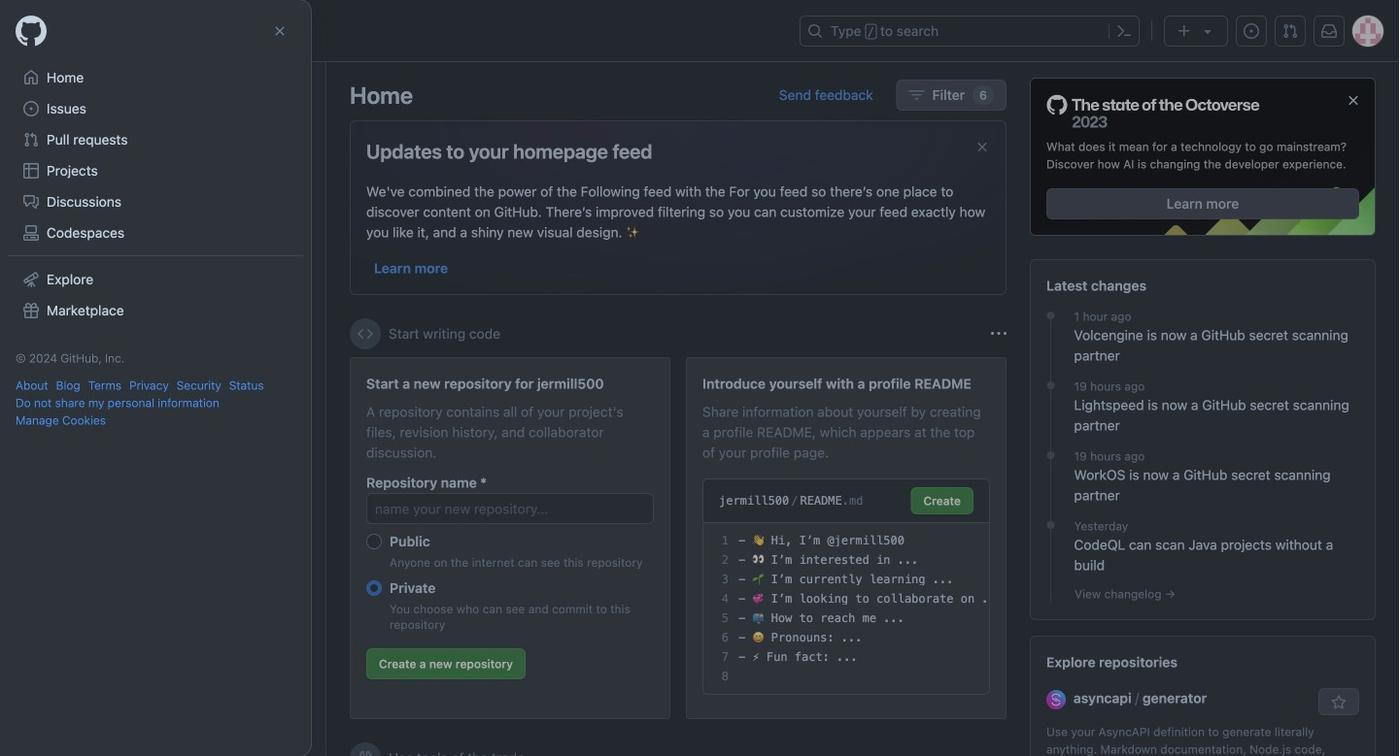 Task type: describe. For each thing, give the bounding box(es) containing it.
command palette image
[[1116, 23, 1132, 39]]

explore element
[[1030, 78, 1376, 757]]

2 dot fill image from the top
[[1043, 448, 1059, 464]]

notifications image
[[1321, 23, 1337, 39]]

plus image
[[1177, 23, 1192, 39]]

explore repositories navigation
[[1030, 637, 1376, 757]]



Task type: vqa. For each thing, say whether or not it's contained in the screenshot.
command palette image
yes



Task type: locate. For each thing, give the bounding box(es) containing it.
dot fill image
[[1043, 308, 1059, 324]]

0 vertical spatial dot fill image
[[1043, 378, 1059, 394]]

triangle down image
[[1200, 23, 1216, 39]]

1 vertical spatial dot fill image
[[1043, 448, 1059, 464]]

2 vertical spatial dot fill image
[[1043, 518, 1059, 534]]

account element
[[0, 62, 326, 757]]

3 dot fill image from the top
[[1043, 518, 1059, 534]]

issue opened image
[[1244, 23, 1259, 39]]

git pull request image
[[1283, 23, 1298, 39]]

1 dot fill image from the top
[[1043, 378, 1059, 394]]

dot fill image
[[1043, 378, 1059, 394], [1043, 448, 1059, 464], [1043, 518, 1059, 534]]



